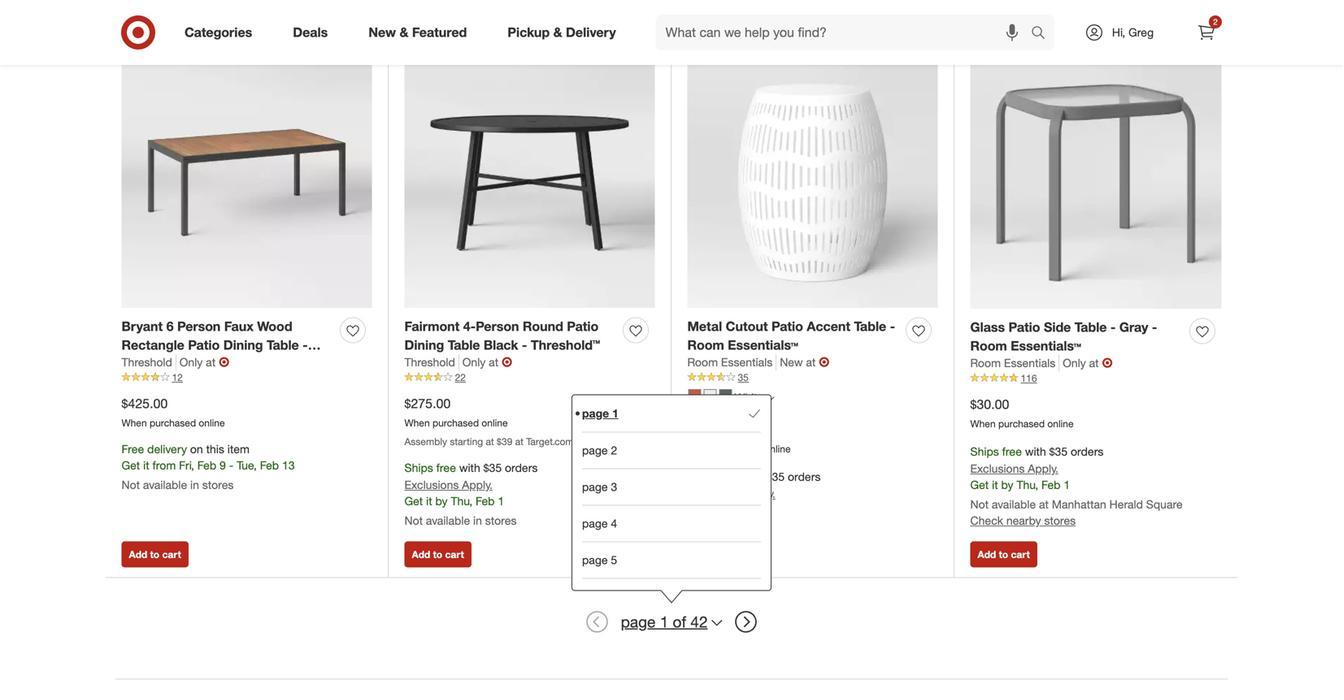 Task type: vqa. For each thing, say whether or not it's contained in the screenshot.
PATIO in Glass Patio Side Table - Gray - Room Essentials™
yes



Task type: describe. For each thing, give the bounding box(es) containing it.
check
[[970, 514, 1003, 528]]

get inside free delivery on this item get it from fri, feb 9 - tue, feb 13 not available in stores
[[122, 459, 140, 473]]

red image
[[688, 389, 701, 402]]

pickup
[[508, 24, 550, 40]]

essentials for room
[[1004, 356, 1056, 370]]

$425.00
[[122, 396, 168, 412]]

fri,
[[179, 459, 194, 473]]

orders for $275.00
[[505, 461, 538, 475]]

116
[[1021, 372, 1037, 385]]

threshold only at ¬ for table
[[404, 355, 512, 370]]

1 up page 2
[[612, 406, 619, 421]]

not for glass patio side table - gray - room essentials™
[[970, 497, 989, 512]]

search button
[[1024, 15, 1063, 54]]

feb left 13
[[260, 459, 279, 473]]

$39
[[497, 436, 512, 448]]

bryant
[[122, 319, 163, 335]]

$30.00 when purchased online
[[970, 397, 1074, 430]]

delivery
[[566, 24, 616, 40]]

with for $30.00
[[1025, 445, 1046, 459]]

person for table
[[476, 319, 519, 335]]

page 3
[[582, 480, 617, 494]]

by for $30.00
[[1001, 478, 1013, 492]]

1 horizontal spatial exclusions apply. button
[[687, 486, 776, 502]]

side
[[1044, 319, 1071, 335]]

with inside with $35 orders exclusions apply.
[[742, 470, 763, 484]]

room inside "metal cutout patio accent table - room essentials™"
[[687, 337, 724, 353]]

by for $275.00
[[435, 494, 448, 509]]

on
[[190, 442, 203, 457]]

at inside the room essentials new at ¬
[[806, 355, 816, 370]]

patio inside the "glass patio side table - gray - room essentials™"
[[1009, 319, 1040, 335]]

patio inside fairmont 4-person round patio dining table black - threshold™
[[567, 319, 599, 335]]

in inside ships free with $35 orders exclusions apply. get it by thu, feb 1 not available in stores
[[473, 514, 482, 528]]

gray
[[1119, 319, 1148, 335]]

fairmont 4-person round patio dining table black - threshold™
[[404, 319, 600, 353]]

check nearby stores button
[[970, 513, 1076, 529]]

at inside ships free with $35 orders exclusions apply. get it by thu, feb 1 not available at manhattan herald square check nearby stores
[[1039, 497, 1049, 512]]

categories
[[185, 24, 252, 40]]

get for glass patio side table - gray - room essentials™
[[970, 478, 989, 492]]

deals link
[[279, 15, 348, 50]]

2 link
[[1189, 15, 1224, 50]]

5
[[611, 553, 617, 567]]

page 4 link
[[582, 505, 761, 542]]

new inside the room essentials new at ¬
[[780, 355, 803, 370]]

page 1 of 42
[[621, 613, 708, 632]]

metal cutout patio accent table - room essentials™ link
[[687, 317, 900, 355]]

- inside free delivery on this item get it from fri, feb 9 - tue, feb 13 not available in stores
[[229, 459, 233, 473]]

room inside room essentials only at ¬
[[970, 356, 1001, 370]]

0 vertical spatial 2
[[1213, 17, 1218, 27]]

deals
[[293, 24, 328, 40]]

when for $40.00
[[687, 443, 713, 455]]

online for $40.00
[[765, 443, 791, 455]]

page 3 link
[[582, 469, 761, 505]]

white image
[[704, 389, 717, 402]]

6 for bryant
[[166, 319, 174, 335]]

$35 for $30.00
[[1049, 445, 1068, 459]]

free delivery on this item get it from fri, feb 9 - tue, feb 13 not available in stores
[[122, 442, 295, 492]]

page 4
[[582, 517, 617, 531]]

this
[[206, 442, 224, 457]]

when for $425.00
[[122, 417, 147, 429]]

room essentials link for essentials™
[[687, 355, 777, 371]]

orders inside with $35 orders exclusions apply.
[[788, 470, 821, 484]]

What can we help you find? suggestions appear below search field
[[656, 15, 1035, 50]]

with $35 orders exclusions apply.
[[687, 470, 821, 501]]

it for glass patio side table - gray - room essentials™
[[992, 478, 998, 492]]

pickup & delivery link
[[494, 15, 636, 50]]

fairmont
[[404, 319, 460, 335]]

all colors - white selected element
[[767, 393, 774, 403]]

threshold™ inside bryant 6 person faux wood rectangle patio dining table - gray/natural wood - threshold™
[[252, 356, 321, 372]]

12
[[172, 372, 183, 384]]

page 2 link
[[582, 432, 761, 469]]

at up 12 'link'
[[206, 355, 216, 370]]

at left $39
[[486, 436, 494, 448]]

2 inside "link"
[[611, 443, 617, 458]]

glass
[[970, 319, 1005, 335]]

square
[[1146, 497, 1183, 512]]

threshold link for dining
[[404, 355, 459, 371]]

room inside the "glass patio side table - gray - room essentials™"
[[970, 338, 1007, 354]]

when for $275.00
[[404, 417, 430, 429]]

4
[[611, 517, 617, 531]]

12 link
[[122, 371, 372, 385]]

target.com/assembly
[[526, 436, 620, 448]]

item
[[227, 442, 250, 457]]

patio inside "metal cutout patio accent table - room essentials™"
[[772, 319, 803, 335]]

page for page 2
[[582, 443, 608, 458]]

room essentials only at ¬
[[970, 355, 1113, 371]]

$40.00
[[687, 422, 726, 438]]

page 6
[[582, 590, 617, 604]]

table inside bryant 6 person faux wood rectangle patio dining table - gray/natural wood - threshold™
[[267, 337, 299, 353]]

feb inside ships free with $35 orders exclusions apply. get it by thu, feb 1 not available in stores
[[476, 494, 495, 509]]

0 vertical spatial wood
[[257, 319, 292, 335]]

table inside the "glass patio side table - gray - room essentials™"
[[1075, 319, 1107, 335]]

purchased for $30.00
[[998, 418, 1045, 430]]

22 link
[[404, 371, 655, 385]]

thu, for $30.00
[[1017, 478, 1038, 492]]

gray/natural
[[122, 356, 200, 372]]

nearby
[[1006, 514, 1041, 528]]

page 1 of 42 button
[[614, 604, 730, 640]]

$275.00 when purchased online assembly starting at $39 at target.com/assembly
[[404, 396, 620, 448]]

free
[[122, 442, 144, 457]]

starting
[[450, 436, 483, 448]]

table inside "metal cutout patio accent table - room essentials™"
[[854, 319, 886, 335]]

- inside fairmont 4-person round patio dining table black - threshold™
[[522, 337, 527, 353]]

page 1
[[582, 406, 619, 421]]

delivery
[[147, 442, 187, 457]]

metal cutout patio accent table - room essentials™
[[687, 319, 895, 353]]

white button
[[681, 385, 782, 411]]

faux
[[224, 319, 254, 335]]

35
[[738, 372, 749, 384]]

glass patio side table - gray - room essentials™ link
[[970, 318, 1183, 355]]

fairmont 4-person round patio dining table black - threshold™ link
[[404, 317, 617, 355]]

at right $39
[[515, 436, 523, 448]]

threshold for dining
[[404, 355, 455, 370]]

13
[[282, 459, 295, 473]]

featured
[[412, 24, 467, 40]]

dining inside bryant 6 person faux wood rectangle patio dining table - gray/natural wood - threshold™
[[223, 337, 263, 353]]

4-
[[463, 319, 476, 335]]

available inside free delivery on this item get it from fri, feb 9 - tue, feb 13 not available in stores
[[143, 478, 187, 492]]

9
[[220, 459, 226, 473]]

22
[[455, 372, 466, 384]]

apply. for $275.00
[[462, 478, 493, 492]]

page 5
[[582, 553, 617, 567]]

available for glass patio side table - gray - room essentials™
[[992, 497, 1036, 512]]

- up 12 'link'
[[303, 337, 308, 353]]

of
[[673, 613, 686, 632]]

¬ up 12 'link'
[[219, 355, 229, 370]]

stores inside ships free with $35 orders exclusions apply. get it by thu, feb 1 not available in stores
[[485, 514, 517, 528]]

herald
[[1110, 497, 1143, 512]]

only for patio
[[179, 355, 203, 370]]

- inside "metal cutout patio accent table - room essentials™"
[[890, 319, 895, 335]]

3
[[611, 480, 617, 494]]

thu, for $275.00
[[451, 494, 473, 509]]

from
[[152, 459, 176, 473]]

exclusions apply. button for $275.00
[[404, 477, 493, 493]]

page 5 link
[[582, 542, 761, 578]]

not inside free delivery on this item get it from fri, feb 9 - tue, feb 13 not available in stores
[[122, 478, 140, 492]]

1 inside ships free with $35 orders exclusions apply. get it by thu, feb 1 not available at manhattan herald square check nearby stores
[[1064, 478, 1070, 492]]



Task type: locate. For each thing, give the bounding box(es) containing it.
get
[[122, 459, 140, 473], [970, 478, 989, 492], [404, 494, 423, 509]]

1 vertical spatial free
[[436, 461, 456, 475]]

1 horizontal spatial &
[[553, 24, 562, 40]]

at up 116 link
[[1089, 356, 1099, 370]]

2 person from the left
[[476, 319, 519, 335]]

2 dining from the left
[[404, 337, 444, 353]]

page for page 3
[[582, 480, 608, 494]]

2 horizontal spatial stores
[[1044, 514, 1076, 528]]

stores down manhattan
[[1044, 514, 1076, 528]]

exclusions apply. button for $30.00
[[970, 461, 1058, 477]]

stores inside free delivery on this item get it from fri, feb 9 - tue, feb 13 not available in stores
[[202, 478, 234, 492]]

free for $30.00
[[1002, 445, 1022, 459]]

1 horizontal spatial essentials
[[1004, 356, 1056, 370]]

not inside ships free with $35 orders exclusions apply. get it by thu, feb 1 not available in stores
[[404, 514, 423, 528]]

at down black
[[489, 355, 498, 370]]

ships free with $35 orders exclusions apply. get it by thu, feb 1 not available at manhattan herald square check nearby stores
[[970, 445, 1183, 528]]

threshold™
[[531, 337, 600, 353], [252, 356, 321, 372]]

room essentials link up 116
[[970, 355, 1060, 372]]

not
[[122, 478, 140, 492], [970, 497, 989, 512], [404, 514, 423, 528]]

ships inside ships free with $35 orders exclusions apply. get it by thu, feb 1 not available at manhattan herald square check nearby stores
[[970, 445, 999, 459]]

glass patio side table - gray - room essentials™ image
[[970, 58, 1222, 309], [970, 58, 1222, 309]]

0 horizontal spatial apply.
[[462, 478, 493, 492]]

6 inside bryant 6 person faux wood rectangle patio dining table - gray/natural wood - threshold™
[[166, 319, 174, 335]]

0 horizontal spatial exclusions
[[404, 478, 459, 492]]

page up page 3
[[582, 443, 608, 458]]

patio left side
[[1009, 319, 1040, 335]]

1 vertical spatial wood
[[204, 356, 239, 372]]

greg
[[1129, 25, 1154, 39]]

1 horizontal spatial new
[[780, 355, 803, 370]]

1 horizontal spatial threshold™
[[531, 337, 600, 353]]

essentials up 35
[[721, 355, 773, 370]]

threshold™ inside fairmont 4-person round patio dining table black - threshold™
[[531, 337, 600, 353]]

0 horizontal spatial threshold
[[122, 355, 172, 370]]

person inside fairmont 4-person round patio dining table black - threshold™
[[476, 319, 519, 335]]

0 horizontal spatial threshold™
[[252, 356, 321, 372]]

tue,
[[237, 459, 257, 473]]

dining inside fairmont 4-person round patio dining table black - threshold™
[[404, 337, 444, 353]]

feb
[[197, 459, 216, 473], [260, 459, 279, 473], [1042, 478, 1061, 492], [476, 494, 495, 509]]

fern shower image
[[719, 389, 732, 402]]

page left 4
[[582, 517, 608, 531]]

2 vertical spatial it
[[426, 494, 432, 509]]

1 horizontal spatial get
[[404, 494, 423, 509]]

stores down $39
[[485, 514, 517, 528]]

essentials™ inside the "glass patio side table - gray - room essentials™"
[[1011, 338, 1081, 354]]

1 vertical spatial get
[[970, 478, 989, 492]]

online inside $425.00 when purchased online
[[199, 417, 225, 429]]

when down '$425.00'
[[122, 417, 147, 429]]

with for $275.00
[[459, 461, 480, 475]]

purchased down $30.00
[[998, 418, 1045, 430]]

2 right greg
[[1213, 17, 1218, 27]]

1 inside ships free with $35 orders exclusions apply. get it by thu, feb 1 not available in stores
[[498, 494, 504, 509]]

available inside ships free with $35 orders exclusions apply. get it by thu, feb 1 not available at manhattan herald square check nearby stores
[[992, 497, 1036, 512]]

2 & from the left
[[553, 24, 562, 40]]

purchased for $425.00
[[150, 417, 196, 429]]

it inside ships free with $35 orders exclusions apply. get it by thu, feb 1 not available in stores
[[426, 494, 432, 509]]

with down $40.00 when purchased online
[[742, 470, 763, 484]]

new left the featured
[[369, 24, 396, 40]]

- right accent
[[890, 319, 895, 335]]

only
[[179, 355, 203, 370], [462, 355, 486, 370], [1063, 356, 1086, 370]]

- left gray at right
[[1110, 319, 1116, 335]]

free
[[1002, 445, 1022, 459], [436, 461, 456, 475]]

page inside dropdown button
[[621, 613, 656, 632]]

online up with $35 orders exclusions apply.
[[765, 443, 791, 455]]

get inside ships free with $35 orders exclusions apply. get it by thu, feb 1 not available in stores
[[404, 494, 423, 509]]

table inside fairmont 4-person round patio dining table black - threshold™
[[448, 337, 480, 353]]

1 vertical spatial by
[[435, 494, 448, 509]]

purchased for $275.00
[[433, 417, 479, 429]]

0 horizontal spatial stores
[[202, 478, 234, 492]]

1 vertical spatial thu,
[[451, 494, 473, 509]]

2 horizontal spatial orders
[[1071, 445, 1104, 459]]

threshold for rectangle
[[122, 355, 172, 370]]

0 horizontal spatial free
[[436, 461, 456, 475]]

by
[[1001, 478, 1013, 492], [435, 494, 448, 509]]

2 horizontal spatial not
[[970, 497, 989, 512]]

online for $275.00
[[482, 417, 508, 429]]

in inside free delivery on this item get it from fri, feb 9 - tue, feb 13 not available in stores
[[190, 478, 199, 492]]

ships
[[970, 445, 999, 459], [404, 461, 433, 475]]

1 horizontal spatial dining
[[404, 337, 444, 353]]

¬ up the 35 'link'
[[819, 355, 830, 370]]

1 horizontal spatial it
[[426, 494, 432, 509]]

1 horizontal spatial in
[[473, 514, 482, 528]]

online for $425.00
[[199, 417, 225, 429]]

threshold only at ¬ up the "12"
[[122, 355, 229, 370]]

new & featured link
[[355, 15, 487, 50]]

thu, inside ships free with $35 orders exclusions apply. get it by thu, feb 1 not available in stores
[[451, 494, 473, 509]]

& right pickup
[[553, 24, 562, 40]]

metal
[[687, 319, 722, 335]]

threshold link for rectangle
[[122, 355, 176, 371]]

1 horizontal spatial only
[[462, 355, 486, 370]]

exclusions inside ships free with $35 orders exclusions apply. get it by thu, feb 1 not available in stores
[[404, 478, 459, 492]]

stores
[[202, 478, 234, 492], [1044, 514, 1076, 528], [485, 514, 517, 528]]

exclusions for $30.00
[[970, 462, 1025, 476]]

$275.00
[[404, 396, 451, 412]]

- right black
[[522, 337, 527, 353]]

room essentials new at ¬
[[687, 355, 830, 370]]

1 horizontal spatial threshold
[[404, 355, 455, 370]]

available up 'check nearby stores' button
[[992, 497, 1036, 512]]

online inside $30.00 when purchased online
[[1048, 418, 1074, 430]]

dining down fairmont
[[404, 337, 444, 353]]

42
[[690, 613, 708, 632]]

0 horizontal spatial wood
[[204, 356, 239, 372]]

1 horizontal spatial available
[[426, 514, 470, 528]]

1 threshold link from the left
[[122, 355, 176, 371]]

orders inside ships free with $35 orders exclusions apply. get it by thu, feb 1 not available at manhattan herald square check nearby stores
[[1071, 445, 1104, 459]]

1 vertical spatial new
[[780, 355, 803, 370]]

1 person from the left
[[177, 319, 221, 335]]

1 inside dropdown button
[[660, 613, 669, 632]]

1 vertical spatial it
[[992, 478, 998, 492]]

1 down $39
[[498, 494, 504, 509]]

when down $40.00
[[687, 443, 713, 455]]

apply. down $40.00 when purchased online
[[745, 487, 776, 501]]

exclusions apply. button up nearby on the right bottom of page
[[970, 461, 1058, 477]]

0 horizontal spatial by
[[435, 494, 448, 509]]

thu, down starting
[[451, 494, 473, 509]]

exclusions up the check
[[970, 462, 1025, 476]]

table right accent
[[854, 319, 886, 335]]

ships for $275.00
[[404, 461, 433, 475]]

1 vertical spatial threshold™
[[252, 356, 321, 372]]

0 horizontal spatial person
[[177, 319, 221, 335]]

0 horizontal spatial it
[[143, 459, 149, 473]]

person left faux
[[177, 319, 221, 335]]

0 horizontal spatial exclusions apply. button
[[404, 477, 493, 493]]

get down assembly
[[404, 494, 423, 509]]

available down starting
[[426, 514, 470, 528]]

0 vertical spatial it
[[143, 459, 149, 473]]

when inside $275.00 when purchased online assembly starting at $39 at target.com/assembly
[[404, 417, 430, 429]]

bryant 6 person faux wood rectangle patio dining table - gray/natural wood - threshold™ link
[[122, 317, 334, 372]]

room essentials link
[[687, 355, 777, 371], [970, 355, 1060, 372]]

- right 9
[[229, 459, 233, 473]]

add to cart button
[[122, 5, 189, 31], [687, 5, 754, 31], [970, 5, 1037, 31], [122, 542, 189, 568], [404, 542, 471, 568], [970, 542, 1037, 568]]

exclusions for $275.00
[[404, 478, 459, 492]]

thu,
[[1017, 478, 1038, 492], [451, 494, 473, 509]]

2 horizontal spatial exclusions apply. button
[[970, 461, 1058, 477]]

page up target.com/assembly
[[582, 406, 609, 421]]

patio inside bryant 6 person faux wood rectangle patio dining table - gray/natural wood - threshold™
[[188, 337, 220, 353]]

2 vertical spatial available
[[426, 514, 470, 528]]

orders down $39
[[505, 461, 538, 475]]

essentials inside the room essentials new at ¬
[[721, 355, 773, 370]]

with down $30.00 when purchased online
[[1025, 445, 1046, 459]]

0 vertical spatial 6
[[166, 319, 174, 335]]

exclusions inside ships free with $35 orders exclusions apply. get it by thu, feb 1 not available at manhattan herald square check nearby stores
[[970, 462, 1025, 476]]

online for $30.00
[[1048, 418, 1074, 430]]

1 horizontal spatial free
[[1002, 445, 1022, 459]]

round
[[523, 319, 563, 335]]

page for page 1 of 42
[[621, 613, 656, 632]]

essentials for essentials™
[[721, 355, 773, 370]]

6 down '5' on the left of page
[[611, 590, 617, 604]]

0 horizontal spatial essentials
[[721, 355, 773, 370]]

person for patio
[[177, 319, 221, 335]]

$35 down $40.00 when purchased online
[[766, 470, 785, 484]]

by down assembly
[[435, 494, 448, 509]]

when for $30.00
[[970, 418, 996, 430]]

in
[[190, 478, 199, 492], [473, 514, 482, 528]]

room essentials link for room
[[970, 355, 1060, 372]]

with inside ships free with $35 orders exclusions apply. get it by thu, feb 1 not available at manhattan herald square check nearby stores
[[1025, 445, 1046, 459]]

1 horizontal spatial threshold link
[[404, 355, 459, 371]]

ships inside ships free with $35 orders exclusions apply. get it by thu, feb 1 not available in stores
[[404, 461, 433, 475]]

0 vertical spatial by
[[1001, 478, 1013, 492]]

0 vertical spatial in
[[190, 478, 199, 492]]

0 vertical spatial ships
[[970, 445, 999, 459]]

1 horizontal spatial threshold only at ¬
[[404, 355, 512, 370]]

cutout
[[726, 319, 768, 335]]

1 vertical spatial 6
[[611, 590, 617, 604]]

- right gray at right
[[1152, 319, 1157, 335]]

wood down faux
[[204, 356, 239, 372]]

exclusions up page 4 link
[[687, 487, 742, 501]]

wood
[[257, 319, 292, 335], [204, 356, 239, 372]]

0 horizontal spatial orders
[[505, 461, 538, 475]]

essentials™ inside "metal cutout patio accent table - room essentials™"
[[728, 337, 798, 353]]

page 1 link
[[582, 396, 761, 432]]

1 horizontal spatial wood
[[257, 319, 292, 335]]

room inside the room essentials new at ¬
[[687, 355, 718, 370]]

when inside $30.00 when purchased online
[[970, 418, 996, 430]]

to
[[150, 12, 159, 24], [716, 12, 725, 24], [999, 12, 1008, 24], [150, 549, 159, 561], [433, 549, 442, 561], [999, 549, 1008, 561]]

page left 3
[[582, 480, 608, 494]]

1 vertical spatial 2
[[611, 443, 617, 458]]

free for $275.00
[[436, 461, 456, 475]]

fairmont 4-person round patio dining table black - threshold™ image
[[404, 58, 655, 308], [404, 58, 655, 308]]

new up the 35 'link'
[[780, 355, 803, 370]]

it inside free delivery on this item get it from fri, feb 9 - tue, feb 13 not available in stores
[[143, 459, 149, 473]]

¬ up 116 link
[[1102, 355, 1113, 371]]

online down 116 link
[[1048, 418, 1074, 430]]

exclusions apply. button down $40.00 when purchased online
[[687, 486, 776, 502]]

0 horizontal spatial 2
[[611, 443, 617, 458]]

online inside $275.00 when purchased online assembly starting at $39 at target.com/assembly
[[482, 417, 508, 429]]

at up the 35 'link'
[[806, 355, 816, 370]]

& inside "link"
[[553, 24, 562, 40]]

available
[[143, 478, 187, 492], [992, 497, 1036, 512], [426, 514, 470, 528]]

bryant 6 person faux wood rectangle patio dining table - gray/natural wood - threshold™ image
[[122, 58, 372, 308], [122, 58, 372, 308]]

page 6 link
[[582, 578, 761, 615]]

in down starting
[[473, 514, 482, 528]]

thu, inside ships free with $35 orders exclusions apply. get it by thu, feb 1 not available at manhattan herald square check nearby stores
[[1017, 478, 1038, 492]]

1 dining from the left
[[223, 337, 263, 353]]

1 horizontal spatial person
[[476, 319, 519, 335]]

purchased
[[150, 417, 196, 429], [433, 417, 479, 429], [998, 418, 1045, 430], [715, 443, 762, 455]]

available for fairmont 4-person round patio dining table black - threshold™
[[426, 514, 470, 528]]

1 vertical spatial ships
[[404, 461, 433, 475]]

1 & from the left
[[400, 24, 408, 40]]

page for page 5
[[582, 553, 608, 567]]

1 threshold from the left
[[122, 355, 172, 370]]

online up $39
[[482, 417, 508, 429]]

1 horizontal spatial 2
[[1213, 17, 1218, 27]]

with inside ships free with $35 orders exclusions apply. get it by thu, feb 1 not available in stores
[[459, 461, 480, 475]]

page for page 6
[[582, 590, 608, 604]]

exclusions apply. button
[[970, 461, 1058, 477], [404, 477, 493, 493], [687, 486, 776, 502]]

all colors - white selected image
[[767, 395, 774, 403]]

free down $30.00 when purchased online
[[1002, 445, 1022, 459]]

1 horizontal spatial not
[[404, 514, 423, 528]]

accent
[[807, 319, 850, 335]]

1 horizontal spatial orders
[[788, 470, 821, 484]]

0 horizontal spatial thu,
[[451, 494, 473, 509]]

it left from
[[143, 459, 149, 473]]

ships free with $35 orders exclusions apply. get it by thu, feb 1 not available in stores
[[404, 461, 538, 528]]

0 horizontal spatial threshold only at ¬
[[122, 355, 229, 370]]

when inside $40.00 when purchased online
[[687, 443, 713, 455]]

35 link
[[687, 371, 938, 385]]

0 horizontal spatial 6
[[166, 319, 174, 335]]

only up 22
[[462, 355, 486, 370]]

only up the "12"
[[179, 355, 203, 370]]

pickup & delivery
[[508, 24, 616, 40]]

& for pickup
[[553, 24, 562, 40]]

thu, up nearby on the right bottom of page
[[1017, 478, 1038, 492]]

1 horizontal spatial essentials™
[[1011, 338, 1081, 354]]

$35 inside ships free with $35 orders exclusions apply. get it by thu, feb 1 not available at manhattan herald square check nearby stores
[[1049, 445, 1068, 459]]

at inside room essentials only at ¬
[[1089, 356, 1099, 370]]

dining
[[223, 337, 263, 353], [404, 337, 444, 353]]

by up 'check nearby stores' button
[[1001, 478, 1013, 492]]

search
[[1024, 26, 1063, 42]]

-
[[890, 319, 895, 335], [1110, 319, 1116, 335], [1152, 319, 1157, 335], [303, 337, 308, 353], [522, 337, 527, 353], [243, 356, 248, 372], [229, 459, 233, 473]]

patio right the round
[[567, 319, 599, 335]]

- down faux
[[243, 356, 248, 372]]

$40.00 when purchased online
[[687, 422, 791, 455]]

2 threshold only at ¬ from the left
[[404, 355, 512, 370]]

6 for page
[[611, 590, 617, 604]]

new & featured
[[369, 24, 467, 40]]

it up the check
[[992, 478, 998, 492]]

add
[[129, 12, 147, 24], [695, 12, 713, 24], [978, 12, 996, 24], [129, 549, 147, 561], [412, 549, 430, 561], [978, 549, 996, 561]]

&
[[400, 24, 408, 40], [553, 24, 562, 40]]

when up assembly
[[404, 417, 430, 429]]

0 horizontal spatial new
[[369, 24, 396, 40]]

purchased inside $40.00 when purchased online
[[715, 443, 762, 455]]

glass patio side table - gray - room essentials™
[[970, 319, 1157, 354]]

threshold only at ¬ for patio
[[122, 355, 229, 370]]

1 horizontal spatial $35
[[766, 470, 785, 484]]

1 horizontal spatial ships
[[970, 445, 999, 459]]

purchased up starting
[[433, 417, 479, 429]]

2 horizontal spatial exclusions
[[970, 462, 1025, 476]]

person inside bryant 6 person faux wood rectangle patio dining table - gray/natural wood - threshold™
[[177, 319, 221, 335]]

purchased down $40.00
[[715, 443, 762, 455]]

1
[[612, 406, 619, 421], [1064, 478, 1070, 492], [498, 494, 504, 509], [660, 613, 669, 632]]

wood right faux
[[257, 319, 292, 335]]

$35 for $275.00
[[483, 461, 502, 475]]

purchased inside $425.00 when purchased online
[[150, 417, 196, 429]]

¬ down black
[[502, 355, 512, 370]]

bryant 6 person faux wood rectangle patio dining table - gray/natural wood - threshold™
[[122, 319, 321, 372]]

rectangle
[[122, 337, 184, 353]]

threshold down rectangle
[[122, 355, 172, 370]]

orders for $30.00
[[1071, 445, 1104, 459]]

page
[[582, 406, 609, 421], [582, 443, 608, 458], [582, 480, 608, 494], [582, 517, 608, 531], [582, 553, 608, 567], [582, 590, 608, 604], [621, 613, 656, 632]]

hi,
[[1112, 25, 1125, 39]]

$35 inside ships free with $35 orders exclusions apply. get it by thu, feb 1 not available in stores
[[483, 461, 502, 475]]

0 horizontal spatial ships
[[404, 461, 433, 475]]

2 vertical spatial get
[[404, 494, 423, 509]]

0 horizontal spatial in
[[190, 478, 199, 492]]

free inside ships free with $35 orders exclusions apply. get it by thu, feb 1 not available in stores
[[436, 461, 456, 475]]

get for fairmont 4-person round patio dining table black - threshold™
[[404, 494, 423, 509]]

threshold link
[[122, 355, 176, 371], [404, 355, 459, 371]]

2 horizontal spatial with
[[1025, 445, 1046, 459]]

ships for $30.00
[[970, 445, 999, 459]]

feb inside ships free with $35 orders exclusions apply. get it by thu, feb 1 not available at manhattan herald square check nearby stores
[[1042, 478, 1061, 492]]

2 horizontal spatial it
[[992, 478, 998, 492]]

essentials inside room essentials only at ¬
[[1004, 356, 1056, 370]]

apply. inside ships free with $35 orders exclusions apply. get it by thu, feb 1 not available at manhattan herald square check nearby stores
[[1028, 462, 1058, 476]]

apply. for $30.00
[[1028, 462, 1058, 476]]

threshold link up 22
[[404, 355, 459, 371]]

2 threshold link from the left
[[404, 355, 459, 371]]

it inside ships free with $35 orders exclusions apply. get it by thu, feb 1 not available at manhattan herald square check nearby stores
[[992, 478, 998, 492]]

threshold
[[122, 355, 172, 370], [404, 355, 455, 370]]

it for fairmont 4-person round patio dining table black - threshold™
[[426, 494, 432, 509]]

purchased for $40.00
[[715, 443, 762, 455]]

apply. down starting
[[462, 478, 493, 492]]

dining down faux
[[223, 337, 263, 353]]

with down starting
[[459, 461, 480, 475]]

categories link
[[171, 15, 273, 50]]

0 horizontal spatial &
[[400, 24, 408, 40]]

1 horizontal spatial with
[[742, 470, 763, 484]]

get inside ships free with $35 orders exclusions apply. get it by thu, feb 1 not available at manhattan herald square check nearby stores
[[970, 478, 989, 492]]

0 vertical spatial not
[[122, 478, 140, 492]]

0 horizontal spatial available
[[143, 478, 187, 492]]

6
[[166, 319, 174, 335], [611, 590, 617, 604]]

2 threshold from the left
[[404, 355, 455, 370]]

not inside ships free with $35 orders exclusions apply. get it by thu, feb 1 not available at manhattan herald square check nearby stores
[[970, 497, 989, 512]]

assembly
[[404, 436, 447, 448]]

free inside ships free with $35 orders exclusions apply. get it by thu, feb 1 not available at manhattan herald square check nearby stores
[[1002, 445, 1022, 459]]

metal cutout patio accent table - room essentials™ image
[[687, 58, 938, 308], [687, 58, 938, 308]]

only inside room essentials only at ¬
[[1063, 356, 1086, 370]]

apply. inside with $35 orders exclusions apply.
[[745, 487, 776, 501]]

table down 4-
[[448, 337, 480, 353]]

1 up manhattan
[[1064, 478, 1070, 492]]

not up the check
[[970, 497, 989, 512]]

patio
[[567, 319, 599, 335], [772, 319, 803, 335], [1009, 319, 1040, 335], [188, 337, 220, 353]]

0 horizontal spatial not
[[122, 478, 140, 492]]

0 horizontal spatial essentials™
[[728, 337, 798, 353]]

only up 116 link
[[1063, 356, 1086, 370]]

it
[[143, 459, 149, 473], [992, 478, 998, 492], [426, 494, 432, 509]]

0 vertical spatial get
[[122, 459, 140, 473]]

116 link
[[970, 372, 1222, 386]]

orders inside ships free with $35 orders exclusions apply. get it by thu, feb 1 not available in stores
[[505, 461, 538, 475]]

0 horizontal spatial dining
[[223, 337, 263, 353]]

cart
[[162, 12, 181, 24], [728, 12, 747, 24], [1011, 12, 1030, 24], [162, 549, 181, 561], [445, 549, 464, 561], [1011, 549, 1030, 561]]

threshold link down rectangle
[[122, 355, 176, 371]]

2 horizontal spatial $35
[[1049, 445, 1068, 459]]

it down assembly
[[426, 494, 432, 509]]

1 horizontal spatial exclusions
[[687, 487, 742, 501]]

feb left 9
[[197, 459, 216, 473]]

by inside ships free with $35 orders exclusions apply. get it by thu, feb 1 not available at manhattan herald square check nearby stores
[[1001, 478, 1013, 492]]

2 vertical spatial not
[[404, 514, 423, 528]]

1 horizontal spatial apply.
[[745, 487, 776, 501]]

1 horizontal spatial thu,
[[1017, 478, 1038, 492]]

purchased inside $275.00 when purchased online assembly starting at $39 at target.com/assembly
[[433, 417, 479, 429]]

not down assembly
[[404, 514, 423, 528]]

1 threshold only at ¬ from the left
[[122, 355, 229, 370]]

exclusions
[[970, 462, 1025, 476], [404, 478, 459, 492], [687, 487, 742, 501]]

apply. up manhattan
[[1028, 462, 1058, 476]]

apply. inside ships free with $35 orders exclusions apply. get it by thu, feb 1 not available in stores
[[462, 478, 493, 492]]

manhattan
[[1052, 497, 1106, 512]]

0 horizontal spatial $35
[[483, 461, 502, 475]]

at up nearby on the right bottom of page
[[1039, 497, 1049, 512]]

0 vertical spatial thu,
[[1017, 478, 1038, 492]]

& for new
[[400, 24, 408, 40]]

available down from
[[143, 478, 187, 492]]

0 horizontal spatial with
[[459, 461, 480, 475]]

exclusions down assembly
[[404, 478, 459, 492]]

$30.00
[[970, 397, 1009, 412]]

black
[[484, 337, 518, 353]]

only for table
[[462, 355, 486, 370]]

when inside $425.00 when purchased online
[[122, 417, 147, 429]]

by inside ships free with $35 orders exclusions apply. get it by thu, feb 1 not available in stores
[[435, 494, 448, 509]]

page left '5' on the left of page
[[582, 553, 608, 567]]

$425.00 when purchased online
[[122, 396, 225, 429]]

exclusions inside with $35 orders exclusions apply.
[[687, 487, 742, 501]]

$35 down $39
[[483, 461, 502, 475]]

page for page 1
[[582, 406, 609, 421]]

person up black
[[476, 319, 519, 335]]

0 vertical spatial threshold™
[[531, 337, 600, 353]]

1 horizontal spatial stores
[[485, 514, 517, 528]]

purchased up delivery
[[150, 417, 196, 429]]

exclusions apply. button down starting
[[404, 477, 493, 493]]

essentials™ up the room essentials new at ¬
[[728, 337, 798, 353]]

1 vertical spatial not
[[970, 497, 989, 512]]

not for fairmont 4-person round patio dining table black - threshold™
[[404, 514, 423, 528]]

available inside ships free with $35 orders exclusions apply. get it by thu, feb 1 not available in stores
[[426, 514, 470, 528]]

0 horizontal spatial threshold link
[[122, 355, 176, 371]]

page for page 4
[[582, 517, 608, 531]]

ships down assembly
[[404, 461, 433, 475]]

table right side
[[1075, 319, 1107, 335]]

2 horizontal spatial only
[[1063, 356, 1086, 370]]

table up 12 'link'
[[267, 337, 299, 353]]

1 horizontal spatial by
[[1001, 478, 1013, 492]]

person
[[177, 319, 221, 335], [476, 319, 519, 335]]

orders up manhattan
[[1071, 445, 1104, 459]]

2 horizontal spatial available
[[992, 497, 1036, 512]]

purchased inside $30.00 when purchased online
[[998, 418, 1045, 430]]

stores down 9
[[202, 478, 234, 492]]

1 vertical spatial available
[[992, 497, 1036, 512]]

patio right cutout
[[772, 319, 803, 335]]

threshold™ down faux
[[252, 356, 321, 372]]

0 vertical spatial free
[[1002, 445, 1022, 459]]

page 2
[[582, 443, 617, 458]]

hi, greg
[[1112, 25, 1154, 39]]

0 vertical spatial new
[[369, 24, 396, 40]]

white
[[735, 390, 764, 405]]

online inside $40.00 when purchased online
[[765, 443, 791, 455]]

2 up 3
[[611, 443, 617, 458]]

stores inside ships free with $35 orders exclusions apply. get it by thu, feb 1 not available at manhattan herald square check nearby stores
[[1044, 514, 1076, 528]]

ships down $30.00
[[970, 445, 999, 459]]

2 horizontal spatial get
[[970, 478, 989, 492]]

0 horizontal spatial get
[[122, 459, 140, 473]]

$35 inside with $35 orders exclusions apply.
[[766, 470, 785, 484]]

1 horizontal spatial room essentials link
[[970, 355, 1060, 372]]



